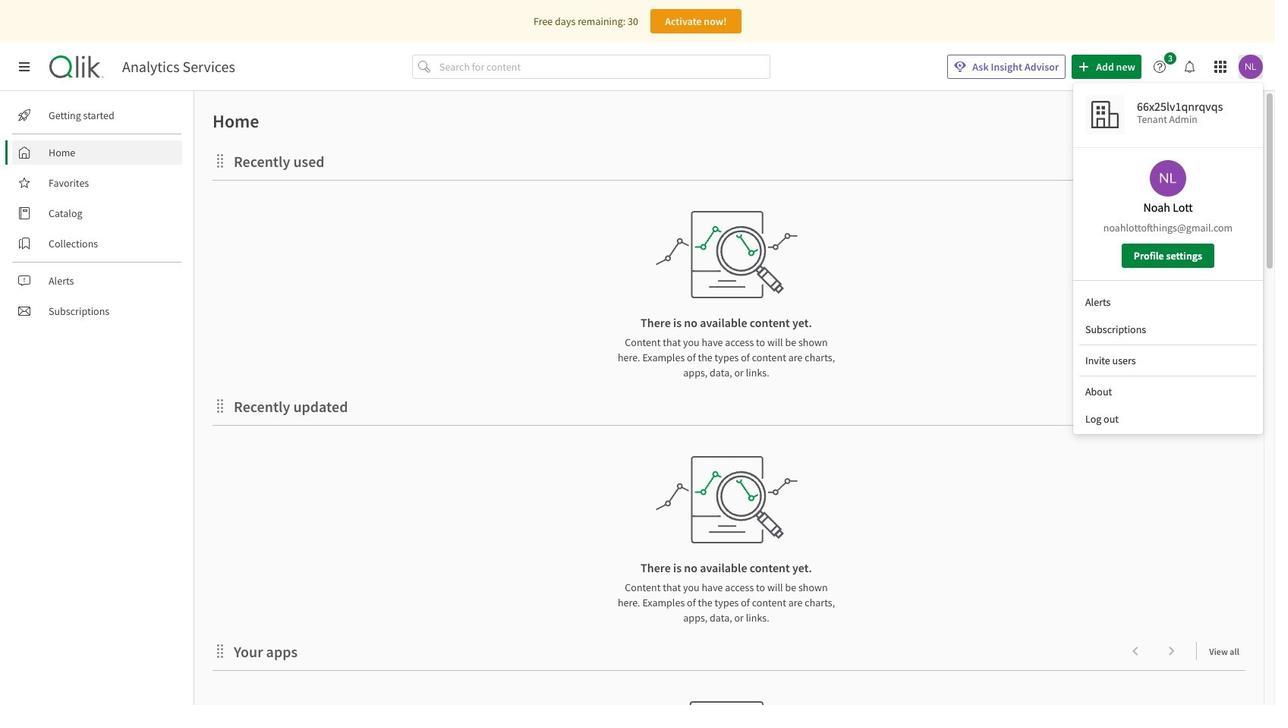 Task type: describe. For each thing, give the bounding box(es) containing it.
noah lott image
[[1239, 55, 1263, 79]]

0 vertical spatial move collection image
[[213, 153, 228, 168]]

navigation pane element
[[0, 97, 194, 329]]

1 vertical spatial move collection image
[[213, 398, 228, 413]]



Task type: locate. For each thing, give the bounding box(es) containing it.
close sidebar menu image
[[18, 61, 30, 73]]

main content
[[188, 91, 1275, 705]]

analytics services element
[[122, 58, 235, 76]]

noah lott image
[[1150, 160, 1187, 196]]

2 vertical spatial move collection image
[[213, 643, 228, 659]]

move collection image
[[213, 153, 228, 168], [213, 398, 228, 413], [213, 643, 228, 659]]



Task type: vqa. For each thing, say whether or not it's contained in the screenshot.
Analytics Services element
yes



